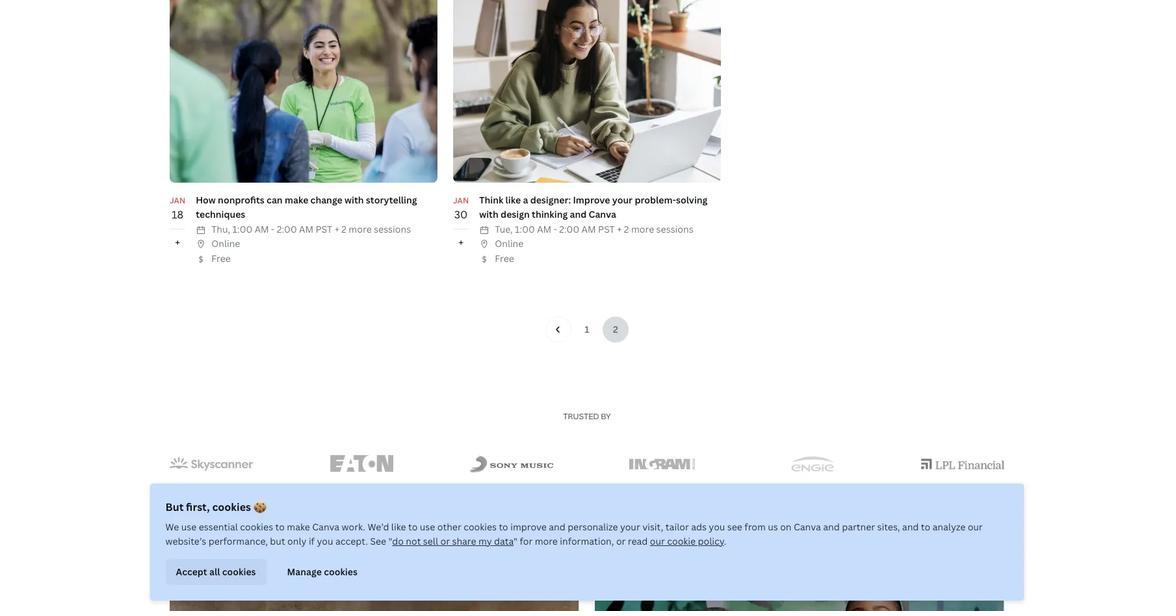 Task type: vqa. For each thing, say whether or not it's contained in the screenshot.
bio- in Pink and Blue Gradient Fitness Bio-Link Website Website by Canva Creative Studio
no



Task type: describe. For each thing, give the bounding box(es) containing it.
cookies right all
[[223, 566, 256, 578]]

jan 18
[[170, 195, 186, 222]]

1 to from the left
[[276, 521, 285, 533]]

make inside we use essential cookies to make canva work. we'd like to use other cookies to improve and personalize your visit, tailor ads you see from us on canva and partner sites, and to analyze our website's performance, but only if you accept. see "
[[287, 521, 310, 533]]

sony music image
[[470, 456, 554, 473]]

1
[[585, 323, 590, 335]]

sites,
[[878, 521, 901, 533]]

see
[[728, 521, 743, 533]]

1 horizontal spatial more
[[535, 535, 558, 548]]

2 to from the left
[[409, 521, 418, 533]]

2:00 for 18
[[277, 223, 297, 235]]

policy
[[699, 535, 725, 548]]

.
[[725, 535, 727, 548]]

improve
[[511, 521, 547, 533]]

partner
[[843, 521, 876, 533]]

+ down change
[[335, 223, 339, 235]]

how nonprofits can make change with storytelling techniques link
[[196, 194, 417, 221]]

0 horizontal spatial you
[[317, 535, 334, 548]]

with inside think like a designer: improve your problem-solving with design thinking and canva
[[479, 208, 499, 221]]

designer:
[[530, 194, 571, 206]]

cookies down 🍪
[[241, 521, 274, 533]]

design
[[501, 208, 530, 221]]

analyze
[[933, 521, 966, 533]]

do not sell or share my data " for more information, or read our cookie policy .
[[393, 535, 727, 548]]

30
[[455, 208, 468, 222]]

1:00 for 30
[[515, 223, 535, 235]]

accept all cookies button
[[166, 559, 267, 585]]

your inside think like a designer: improve your problem-solving with design thinking and canva
[[613, 194, 633, 206]]

only
[[288, 535, 307, 548]]

work.
[[342, 521, 366, 533]]

essential
[[199, 521, 238, 533]]

3 to from the left
[[499, 521, 509, 533]]

by
[[601, 411, 611, 422]]

first,
[[186, 500, 210, 514]]

1 am from the left
[[255, 223, 269, 235]]

like inside think like a designer: improve your problem-solving with design thinking and canva
[[506, 194, 521, 206]]

trusted
[[563, 411, 599, 422]]

cookies down accept.
[[324, 566, 358, 578]]

jan 30
[[453, 195, 469, 222]]

cookie
[[668, 535, 696, 548]]

cookies up essential
[[213, 500, 251, 514]]

free for 30
[[495, 252, 514, 264]]

accept
[[176, 566, 208, 578]]

2 for 18
[[342, 223, 347, 235]]

lpl financial image
[[922, 459, 1005, 469]]

- for 18
[[271, 223, 275, 235]]

2 link
[[603, 317, 629, 343]]

jan for 18
[[170, 195, 186, 206]]

we use essential cookies to make canva work. we'd like to use other cookies to improve and personalize your visit, tailor ads you see from us on canva and partner sites, and to analyze our website's performance, but only if you accept. see "
[[166, 521, 984, 548]]

think
[[479, 194, 504, 206]]

2 horizontal spatial canva
[[794, 521, 822, 533]]

more for 30
[[631, 223, 654, 235]]

we
[[166, 521, 179, 533]]

online for 18
[[212, 238, 240, 250]]

techniques
[[196, 208, 245, 221]]

4 to from the left
[[922, 521, 931, 533]]

🍪
[[254, 500, 267, 514]]

nonprofits
[[218, 194, 265, 206]]

for
[[520, 535, 533, 548]]

can
[[267, 194, 283, 206]]

2:00 for 30
[[560, 223, 580, 235]]

manage
[[288, 566, 322, 578]]

+ down 18
[[175, 235, 180, 250]]

how nonprofits can make change with storytelling techniques
[[196, 194, 417, 221]]

sessions for 30
[[657, 223, 694, 235]]

make inside how nonprofits can make change with storytelling techniques
[[285, 194, 308, 206]]

performance,
[[209, 535, 268, 548]]

manage cookies
[[288, 566, 358, 578]]

a
[[523, 194, 528, 206]]

visit,
[[643, 521, 664, 533]]

our cookie policy link
[[651, 535, 725, 548]]

our inside we use essential cookies to make canva work. we'd like to use other cookies to improve and personalize your visit, tailor ads you see from us on canva and partner sites, and to analyze our website's performance, but only if you accept. see "
[[969, 521, 984, 533]]

information,
[[561, 535, 615, 548]]

from
[[745, 521, 766, 533]]

accept.
[[336, 535, 368, 548]]

problem-
[[635, 194, 676, 206]]



Task type: locate. For each thing, give the bounding box(es) containing it.
2 sessions from the left
[[657, 223, 694, 235]]

ads
[[692, 521, 707, 533]]

2 or from the left
[[617, 535, 626, 548]]

1 vertical spatial your
[[621, 521, 641, 533]]

sessions down storytelling
[[374, 223, 411, 235]]

jan up 30
[[453, 195, 469, 206]]

thu, 1:00 am - 2:00 am pst + 2 more sessions
[[212, 223, 411, 235]]

+ down think like a designer: improve your problem-solving with design thinking and canva
[[617, 223, 622, 235]]

2:00
[[277, 223, 297, 235], [560, 223, 580, 235]]

if
[[309, 535, 315, 548]]

to up but
[[276, 521, 285, 533]]

0 vertical spatial your
[[613, 194, 633, 206]]

manage cookies button
[[277, 559, 368, 585]]

canva inside think like a designer: improve your problem-solving with design thinking and canva
[[589, 208, 617, 221]]

0 horizontal spatial 1:00
[[233, 223, 253, 235]]

online for 30
[[495, 238, 524, 250]]

use up website's
[[182, 521, 197, 533]]

canva
[[589, 208, 617, 221], [313, 521, 340, 533], [794, 521, 822, 533]]

1 horizontal spatial with
[[479, 208, 499, 221]]

1 online from the left
[[212, 238, 240, 250]]

" right see on the bottom of page
[[389, 535, 393, 548]]

free for 18
[[212, 252, 231, 264]]

1 horizontal spatial free
[[495, 252, 514, 264]]

-
[[271, 223, 275, 235], [554, 223, 557, 235]]

1 horizontal spatial pst
[[598, 223, 615, 235]]

1 horizontal spatial like
[[506, 194, 521, 206]]

2 free from the left
[[495, 252, 514, 264]]

and down the improve
[[570, 208, 587, 221]]

like
[[506, 194, 521, 206], [392, 521, 407, 533]]

1:00 down design
[[515, 223, 535, 235]]

jan for 30
[[453, 195, 469, 206]]

and up do not sell or share my data " for more information, or read our cookie policy .
[[549, 521, 566, 533]]

and inside think like a designer: improve your problem-solving with design thinking and canva
[[570, 208, 587, 221]]

tailor
[[666, 521, 690, 533]]

storytelling
[[366, 194, 417, 206]]

0 horizontal spatial "
[[389, 535, 393, 548]]

+
[[335, 223, 339, 235], [617, 223, 622, 235], [175, 235, 180, 250], [458, 235, 464, 250]]

but
[[270, 535, 286, 548]]

online
[[212, 238, 240, 250], [495, 238, 524, 250]]

2 - from the left
[[554, 223, 557, 235]]

with down think on the top left of the page
[[479, 208, 499, 221]]

1 vertical spatial you
[[317, 535, 334, 548]]

2 use from the left
[[420, 521, 436, 533]]

cookies
[[213, 500, 251, 514], [241, 521, 274, 533], [464, 521, 497, 533], [223, 566, 256, 578], [324, 566, 358, 578]]

0 horizontal spatial more
[[349, 223, 372, 235]]

to up data
[[499, 521, 509, 533]]

data
[[495, 535, 514, 548]]

our
[[969, 521, 984, 533], [651, 535, 666, 548]]

0 horizontal spatial -
[[271, 223, 275, 235]]

2 am from the left
[[299, 223, 314, 235]]

am down how nonprofits can make change with storytelling techniques
[[299, 223, 314, 235]]

0 vertical spatial with
[[345, 194, 364, 206]]

1 jan from the left
[[170, 195, 186, 206]]

0 horizontal spatial 2:00
[[277, 223, 297, 235]]

0 vertical spatial like
[[506, 194, 521, 206]]

read
[[629, 535, 648, 548]]

think like a designer: improve your problem-solving with design thinking and canva
[[479, 194, 708, 221]]

1 horizontal spatial jan
[[453, 195, 469, 206]]

but first, cookies 🍪
[[166, 500, 267, 514]]

1 " from the left
[[389, 535, 393, 548]]

with right change
[[345, 194, 364, 206]]

ingram miro image
[[630, 459, 695, 469]]

more
[[349, 223, 372, 235], [631, 223, 654, 235], [535, 535, 558, 548]]

1 horizontal spatial 2:00
[[560, 223, 580, 235]]

canva up if
[[313, 521, 340, 533]]

more down the problem-
[[631, 223, 654, 235]]

2
[[342, 223, 347, 235], [624, 223, 629, 235], [613, 323, 618, 335]]

use up sell
[[420, 521, 436, 533]]

our right analyze
[[969, 521, 984, 533]]

2 jan from the left
[[453, 195, 469, 206]]

like inside we use essential cookies to make canva work. we'd like to use other cookies to improve and personalize your visit, tailor ads you see from us on canva and partner sites, and to analyze our website's performance, but only if you accept. see "
[[392, 521, 407, 533]]

" left for
[[514, 535, 518, 548]]

see
[[371, 535, 387, 548]]

do not sell or share my data link
[[393, 535, 514, 548]]

your
[[613, 194, 633, 206], [621, 521, 641, 533]]

2:00 down how nonprofits can make change with storytelling techniques
[[277, 223, 297, 235]]

1 horizontal spatial 2
[[613, 323, 618, 335]]

am down think like a designer: improve your problem-solving with design thinking and canva link
[[582, 223, 596, 235]]

2:00 down thinking
[[560, 223, 580, 235]]

free down tue, on the top left of page
[[495, 252, 514, 264]]

use
[[182, 521, 197, 533], [420, 521, 436, 533]]

3 am from the left
[[537, 223, 552, 235]]

tue, 1:00 am - 2:00 am pst + 2 more sessions
[[495, 223, 694, 235]]

2 for 30
[[624, 223, 629, 235]]

0 vertical spatial you
[[710, 521, 726, 533]]

pst down think like a designer: improve your problem-solving with design thinking and canva
[[598, 223, 615, 235]]

make right can
[[285, 194, 308, 206]]

0 horizontal spatial like
[[392, 521, 407, 533]]

like up do
[[392, 521, 407, 533]]

your inside we use essential cookies to make canva work. we'd like to use other cookies to improve and personalize your visit, tailor ads you see from us on canva and partner sites, and to analyze our website's performance, but only if you accept. see "
[[621, 521, 641, 533]]

1 horizontal spatial or
[[617, 535, 626, 548]]

0 horizontal spatial pst
[[316, 223, 333, 235]]

0 horizontal spatial use
[[182, 521, 197, 533]]

solving
[[676, 194, 708, 206]]

pst for 30
[[598, 223, 615, 235]]

2 1:00 from the left
[[515, 223, 535, 235]]

- down can
[[271, 223, 275, 235]]

2 horizontal spatial 2
[[624, 223, 629, 235]]

and right sites,
[[903, 521, 920, 533]]

am down thinking
[[537, 223, 552, 235]]

1 vertical spatial our
[[651, 535, 666, 548]]

cookies up my at the bottom left
[[464, 521, 497, 533]]

2 right 1 link
[[613, 323, 618, 335]]

0 vertical spatial make
[[285, 194, 308, 206]]

1 1:00 from the left
[[233, 223, 253, 235]]

not
[[406, 535, 421, 548]]

2 " from the left
[[514, 535, 518, 548]]

1 horizontal spatial use
[[420, 521, 436, 533]]

we'd
[[368, 521, 390, 533]]

2 pst from the left
[[598, 223, 615, 235]]

how
[[196, 194, 216, 206]]

1 link
[[574, 317, 600, 343]]

1:00
[[233, 223, 253, 235], [515, 223, 535, 235]]

2 online from the left
[[495, 238, 524, 250]]

website's
[[166, 535, 207, 548]]

tue,
[[495, 223, 513, 235]]

jan up 18
[[170, 195, 186, 206]]

with
[[345, 194, 364, 206], [479, 208, 499, 221]]

am
[[255, 223, 269, 235], [299, 223, 314, 235], [537, 223, 552, 235], [582, 223, 596, 235]]

you up the policy
[[710, 521, 726, 533]]

thinking
[[532, 208, 568, 221]]

do
[[393, 535, 404, 548]]

" inside we use essential cookies to make canva work. we'd like to use other cookies to improve and personalize your visit, tailor ads you see from us on canva and partner sites, and to analyze our website's performance, but only if you accept. see "
[[389, 535, 393, 548]]

1 2:00 from the left
[[277, 223, 297, 235]]

or left read
[[617, 535, 626, 548]]

all
[[210, 566, 220, 578]]

1 horizontal spatial online
[[495, 238, 524, 250]]

to left analyze
[[922, 521, 931, 533]]

and left partner
[[824, 521, 840, 533]]

my
[[479, 535, 492, 548]]

1 horizontal spatial 1:00
[[515, 223, 535, 235]]

1 horizontal spatial "
[[514, 535, 518, 548]]

1 vertical spatial make
[[287, 521, 310, 533]]

free
[[212, 252, 231, 264], [495, 252, 514, 264]]

+ down 30
[[458, 235, 464, 250]]

you right if
[[317, 535, 334, 548]]

other
[[438, 521, 462, 533]]

4 am from the left
[[582, 223, 596, 235]]

more down storytelling
[[349, 223, 372, 235]]

1 use from the left
[[182, 521, 197, 533]]

1 - from the left
[[271, 223, 275, 235]]

1:00 right thu,
[[233, 223, 253, 235]]

am down can
[[255, 223, 269, 235]]

1 or from the left
[[441, 535, 450, 548]]

0 horizontal spatial jan
[[170, 195, 186, 206]]

0 horizontal spatial 2
[[342, 223, 347, 235]]

accept all cookies
[[176, 566, 256, 578]]

0 horizontal spatial or
[[441, 535, 450, 548]]

change
[[311, 194, 343, 206]]

like left a
[[506, 194, 521, 206]]

skyscanner image
[[170, 457, 253, 471]]

share
[[453, 535, 477, 548]]

0 horizontal spatial our
[[651, 535, 666, 548]]

to
[[276, 521, 285, 533], [409, 521, 418, 533], [499, 521, 509, 533], [922, 521, 931, 533]]

canva up tue, 1:00 am - 2:00 am pst + 2 more sessions
[[589, 208, 617, 221]]

improve
[[573, 194, 610, 206]]

1 horizontal spatial -
[[554, 223, 557, 235]]

0 horizontal spatial with
[[345, 194, 364, 206]]

0 horizontal spatial free
[[212, 252, 231, 264]]

1 horizontal spatial sessions
[[657, 223, 694, 235]]

on
[[781, 521, 792, 533]]

or right sell
[[441, 535, 450, 548]]

pst for 18
[[316, 223, 333, 235]]

sessions
[[374, 223, 411, 235], [657, 223, 694, 235]]

0 horizontal spatial sessions
[[374, 223, 411, 235]]

0 horizontal spatial canva
[[313, 521, 340, 533]]

1 vertical spatial with
[[479, 208, 499, 221]]

canva right on at the bottom
[[794, 521, 822, 533]]

free down thu,
[[212, 252, 231, 264]]

thu,
[[212, 223, 230, 235]]

with inside how nonprofits can make change with storytelling techniques
[[345, 194, 364, 206]]

- down thinking
[[554, 223, 557, 235]]

or
[[441, 535, 450, 548], [617, 535, 626, 548]]

18
[[172, 208, 184, 222]]

online down thu,
[[212, 238, 240, 250]]

- for 30
[[554, 223, 557, 235]]

1 horizontal spatial you
[[710, 521, 726, 533]]

your up read
[[621, 521, 641, 533]]

2 2:00 from the left
[[560, 223, 580, 235]]

1 vertical spatial like
[[392, 521, 407, 533]]

make
[[285, 194, 308, 206], [287, 521, 310, 533]]

you
[[710, 521, 726, 533], [317, 535, 334, 548]]

and
[[570, 208, 587, 221], [549, 521, 566, 533], [824, 521, 840, 533], [903, 521, 920, 533]]

our down visit,
[[651, 535, 666, 548]]

1 sessions from the left
[[374, 223, 411, 235]]

2 down think like a designer: improve your problem-solving with design thinking and canva
[[624, 223, 629, 235]]

0 vertical spatial our
[[969, 521, 984, 533]]

pst
[[316, 223, 333, 235], [598, 223, 615, 235]]

us
[[769, 521, 779, 533]]

1 horizontal spatial our
[[969, 521, 984, 533]]

1 horizontal spatial canva
[[589, 208, 617, 221]]

more for 18
[[349, 223, 372, 235]]

2 down change
[[342, 223, 347, 235]]

sessions down solving
[[657, 223, 694, 235]]

sell
[[424, 535, 439, 548]]

trusted by
[[563, 411, 611, 422]]

2 horizontal spatial more
[[631, 223, 654, 235]]

1 pst from the left
[[316, 223, 333, 235]]

make up only
[[287, 521, 310, 533]]

more right for
[[535, 535, 558, 548]]

to up not
[[409, 521, 418, 533]]

1:00 for 18
[[233, 223, 253, 235]]

personalize
[[568, 521, 619, 533]]

eaton image
[[330, 455, 393, 473]]

"
[[389, 535, 393, 548], [514, 535, 518, 548]]

engie image
[[791, 456, 834, 472]]

but
[[166, 500, 184, 514]]

sessions for 18
[[374, 223, 411, 235]]

jan
[[170, 195, 186, 206], [453, 195, 469, 206]]

your right the improve
[[613, 194, 633, 206]]

pst down how nonprofits can make change with storytelling techniques
[[316, 223, 333, 235]]

online down tue, on the top left of page
[[495, 238, 524, 250]]

0 horizontal spatial online
[[212, 238, 240, 250]]

1 free from the left
[[212, 252, 231, 264]]

think like a designer: improve your problem-solving with design thinking and canva link
[[479, 194, 708, 221]]



